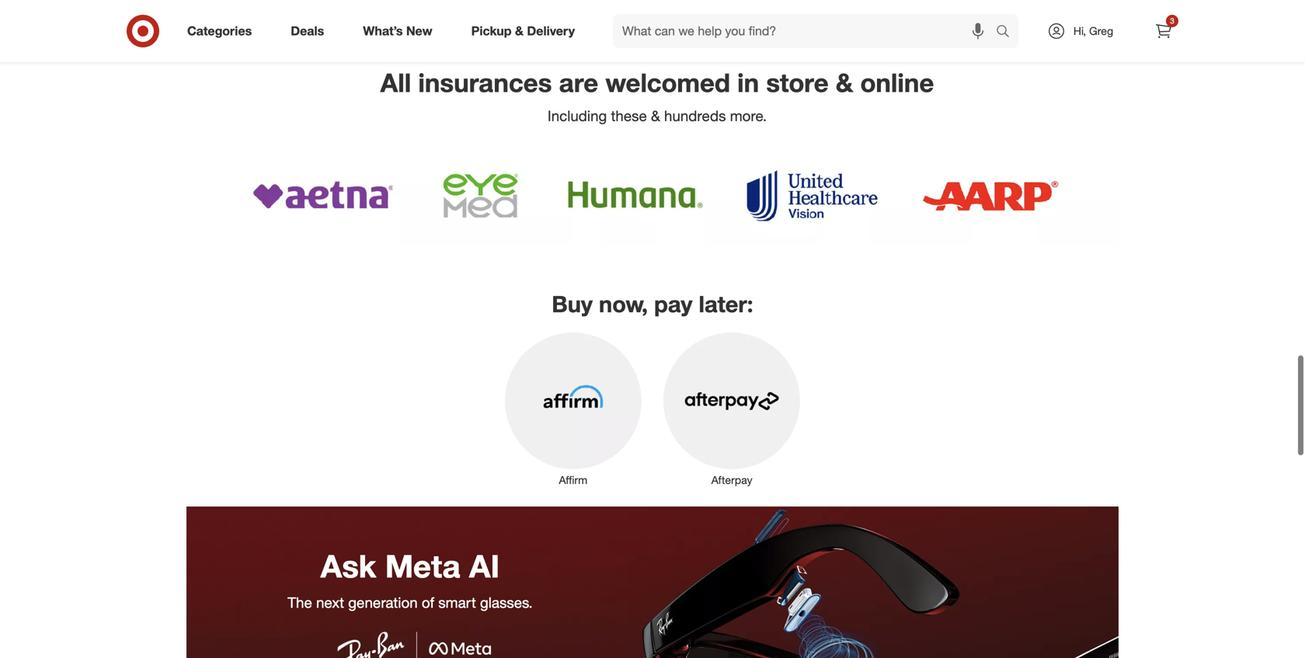 Task type: locate. For each thing, give the bounding box(es) containing it.
cat & jack link
[[121, 0, 248, 35]]

0 horizontal spatial new
[[406, 23, 432, 39]]

1 horizontal spatial new
[[452, 21, 474, 34]]

including these & hundreds more.
[[548, 107, 767, 125]]

store
[[766, 67, 829, 98]]

& for goodfellow
[[345, 21, 352, 34]]

&
[[178, 21, 185, 34], [345, 21, 352, 34], [515, 23, 524, 39], [836, 67, 853, 98], [651, 107, 660, 125]]

goodfellow & co
[[286, 21, 367, 34]]

deals link
[[278, 14, 344, 48]]

new right a
[[452, 21, 474, 34]]

all insurances are welcomed in store & online
[[380, 67, 934, 98]]

delivery
[[527, 23, 575, 39]]

ray-ban link
[[548, 0, 674, 35]]

pay
[[654, 290, 693, 318]]

including
[[548, 107, 607, 125]]

& for pickup
[[515, 23, 524, 39]]

afterpay link
[[653, 329, 811, 488]]

a
[[442, 21, 449, 34]]

what's new link
[[350, 14, 452, 48]]

greg
[[1089, 24, 1113, 38]]

later:
[[699, 290, 753, 318]]

next
[[316, 593, 344, 611]]

deals
[[291, 23, 324, 39]]

categories link
[[174, 14, 271, 48]]

in
[[737, 67, 759, 98]]

armani exchange link
[[1116, 0, 1243, 35]]

ray-
[[590, 21, 613, 34]]

buy
[[552, 290, 593, 318]]

meta
[[385, 547, 460, 585]]

affirm link
[[494, 329, 653, 488]]

& right the "pickup"
[[515, 23, 524, 39]]

search
[[989, 25, 1026, 40]]

& left co
[[345, 21, 352, 34]]

ask meta ai
[[321, 547, 500, 585]]

ray ban image
[[548, 0, 674, 17]]

ban
[[613, 21, 632, 34]]

new left a
[[406, 23, 432, 39]]

ask
[[321, 547, 376, 585]]

hi,
[[1074, 24, 1086, 38]]

& for cat
[[178, 21, 185, 34]]

3 link
[[1147, 14, 1181, 48]]

ray-ban stories. rayban and meta logo image
[[186, 506, 1119, 658]]

jack
[[188, 21, 211, 34]]

& right cat
[[178, 21, 185, 34]]

more.
[[730, 107, 767, 125]]

glasses.
[[480, 593, 533, 611]]

coach image
[[974, 0, 1101, 17]]

what's
[[363, 23, 403, 39]]

search button
[[989, 14, 1026, 51]]

now,
[[599, 290, 648, 318]]

3
[[1170, 16, 1174, 26]]

coach link
[[974, 0, 1101, 35]]

of
[[422, 593, 434, 611]]

new
[[452, 21, 474, 34], [406, 23, 432, 39]]



Task type: describe. For each thing, give the bounding box(es) containing it.
the
[[288, 593, 312, 611]]

a new day link
[[406, 0, 532, 35]]

the next generation of smart glasses.
[[288, 593, 533, 611]]

pickup
[[471, 23, 512, 39]]

smart
[[438, 593, 476, 611]]

hundreds
[[664, 107, 726, 125]]

coach
[[1022, 21, 1053, 34]]

categories
[[187, 23, 252, 39]]

exchange
[[1174, 21, 1222, 34]]

goodfellow
[[286, 21, 342, 34]]

vogue image
[[832, 0, 959, 17]]

hi, greg
[[1074, 24, 1113, 38]]

cat & jack
[[158, 21, 211, 34]]

online
[[860, 67, 934, 98]]

generation
[[348, 593, 418, 611]]

armani exchange
[[1137, 21, 1222, 34]]

oakley image
[[690, 0, 816, 17]]

welcomed
[[605, 67, 730, 98]]

new for what's
[[406, 23, 432, 39]]

buy now, pay later:
[[552, 290, 753, 318]]

goodfellow & co link
[[263, 0, 390, 35]]

pickup & delivery link
[[458, 14, 594, 48]]

pickup & delivery
[[471, 23, 575, 39]]

oakley
[[736, 21, 770, 34]]

armani
[[1137, 21, 1171, 34]]

a new day
[[442, 21, 496, 34]]

are
[[559, 67, 598, 98]]

cat
[[158, 21, 175, 34]]

What can we help you find? suggestions appear below search field
[[613, 14, 1000, 48]]

& right store
[[836, 67, 853, 98]]

ai
[[469, 547, 500, 585]]

these
[[611, 107, 647, 125]]

affirm
[[559, 473, 587, 487]]

what's new
[[363, 23, 432, 39]]

oakley link
[[690, 0, 816, 35]]

co
[[355, 21, 367, 34]]

cat & jack image
[[121, 0, 248, 17]]

new for a
[[452, 21, 474, 34]]

& right these
[[651, 107, 660, 125]]

all
[[380, 67, 411, 98]]

armani exchange image
[[1116, 0, 1243, 17]]

day
[[477, 21, 496, 34]]

ray-ban
[[590, 21, 632, 34]]

afterpay
[[711, 473, 752, 487]]

insurances
[[418, 67, 552, 98]]



Task type: vqa. For each thing, say whether or not it's contained in the screenshot.
259.99
no



